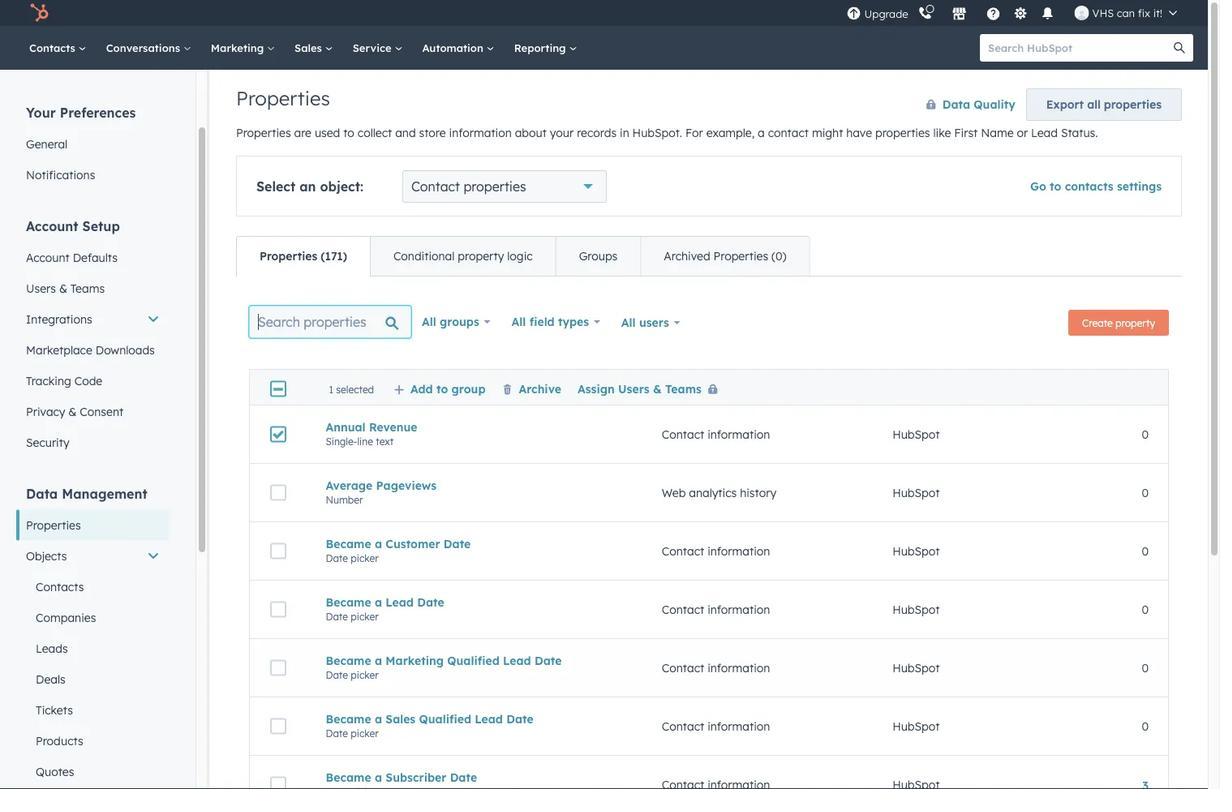 Task type: describe. For each thing, give the bounding box(es) containing it.
archive button
[[502, 382, 561, 396]]

0 for became a marketing qualified lead date
[[1142, 661, 1149, 675]]

all users button
[[611, 306, 691, 340]]

like
[[933, 126, 951, 140]]

0 for average pageviews
[[1142, 486, 1149, 500]]

properties are used to collect and store information about your records in hubspot. for example, a contact might have properties like first name or lead status.
[[236, 126, 1098, 140]]

picker inside "became a sales qualified lead date date picker"
[[351, 728, 379, 740]]

about
[[515, 126, 547, 140]]

became a sales qualified lead date button
[[326, 712, 623, 726]]

settings
[[1117, 179, 1162, 193]]

contacts link for conversations link
[[19, 26, 96, 70]]

contact for became a customer date
[[662, 544, 704, 558]]

all field types button
[[501, 306, 611, 338]]

tracking code link
[[16, 365, 170, 396]]

groups link
[[555, 237, 640, 276]]

your
[[26, 104, 56, 120]]

eloise francis image
[[1075, 6, 1089, 20]]

export
[[1046, 97, 1084, 112]]

became a marketing qualified lead date date picker
[[326, 654, 562, 681]]

account for account setup
[[26, 218, 78, 234]]

companies link
[[16, 602, 170, 633]]

help button
[[980, 0, 1007, 26]]

hubspot.
[[632, 126, 682, 140]]

tab panel containing all groups
[[236, 276, 1182, 789]]

general link
[[16, 129, 170, 159]]

object:
[[320, 178, 364, 195]]

became a marketing qualified lead date button
[[326, 654, 623, 668]]

conversations
[[106, 41, 183, 54]]

have
[[846, 126, 872, 140]]

0 vertical spatial contacts
[[29, 41, 78, 54]]

deals link
[[16, 664, 170, 695]]

archive
[[519, 382, 561, 396]]

became a subscriber date button
[[326, 771, 623, 785]]

export all properties button
[[1026, 88, 1182, 121]]

setup
[[82, 218, 120, 234]]

account for account defaults
[[26, 250, 70, 264]]

tickets link
[[16, 695, 170, 726]]

hubspot for became a marketing qualified lead date
[[893, 661, 940, 675]]

notifications link
[[16, 159, 170, 190]]

line
[[357, 435, 373, 448]]

go
[[1030, 179, 1046, 193]]

lead inside became a marketing qualified lead date date picker
[[503, 654, 531, 668]]

quality
[[974, 97, 1016, 112]]

deals
[[36, 672, 66, 686]]

menu containing vhs can fix it!
[[845, 0, 1189, 26]]

reporting
[[514, 41, 569, 54]]

quotes link
[[16, 757, 170, 787]]

hubspot for became a lead date
[[893, 603, 940, 617]]

average pageviews number
[[326, 478, 437, 506]]

0 for became a lead date
[[1142, 603, 1149, 617]]

create property button
[[1069, 310, 1169, 336]]

all groups button
[[411, 306, 501, 338]]

tracking
[[26, 374, 71, 388]]

contact information for became a lead date
[[662, 603, 770, 617]]

notifications image
[[1041, 7, 1055, 22]]

conditional property logic link
[[370, 237, 555, 276]]

data for data quality
[[942, 97, 970, 112]]

0 for became a customer date
[[1142, 544, 1149, 558]]

vhs can fix it!
[[1092, 6, 1163, 19]]

0 for became a sales qualified lead date
[[1142, 719, 1149, 734]]

lead inside "became a sales qualified lead date date picker"
[[475, 712, 503, 726]]

hubspot link
[[19, 3, 61, 23]]

assign
[[578, 382, 615, 396]]

security
[[26, 435, 69, 449]]

information for became a marketing qualified lead date
[[708, 661, 770, 675]]

to for add to group
[[436, 382, 448, 396]]

objects
[[26, 549, 67, 563]]

information for annual revenue
[[708, 427, 770, 442]]

conditional
[[393, 249, 455, 263]]

information for became a sales qualified lead date
[[708, 719, 770, 734]]

became a sales qualified lead date date picker
[[326, 712, 534, 740]]

all
[[1087, 97, 1101, 112]]

pageviews
[[376, 478, 437, 493]]

upgrade image
[[847, 7, 861, 21]]

information for became a customer date
[[708, 544, 770, 558]]

settings image
[[1013, 7, 1028, 21]]

first
[[954, 126, 978, 140]]

1 horizontal spatial properties
[[875, 126, 930, 140]]

logic
[[507, 249, 533, 263]]

calling icon image
[[918, 6, 933, 21]]

tickets
[[36, 703, 73, 717]]

0 for annual revenue
[[1142, 427, 1149, 442]]

marketplaces image
[[952, 7, 967, 22]]

conditional property logic
[[393, 249, 533, 263]]

types
[[558, 315, 589, 329]]

marketplace
[[26, 343, 92, 357]]

vhs can fix it! button
[[1065, 0, 1187, 26]]

search image
[[1174, 42, 1185, 54]]

contact information for annual revenue
[[662, 427, 770, 442]]

an
[[300, 178, 316, 195]]

history
[[740, 486, 776, 500]]

web analytics history
[[662, 486, 776, 500]]

quotes
[[36, 765, 74, 779]]

integrations button
[[16, 304, 170, 335]]

properties inside data management element
[[26, 518, 81, 532]]

leads link
[[16, 633, 170, 664]]

go to contacts settings
[[1030, 179, 1162, 193]]

objects button
[[16, 541, 170, 572]]

fix
[[1138, 6, 1150, 19]]

privacy
[[26, 404, 65, 419]]

Search search field
[[249, 306, 411, 338]]

annual revenue button
[[326, 420, 623, 434]]

users
[[639, 316, 669, 330]]

became for became a lead date
[[326, 595, 371, 609]]

and
[[395, 126, 416, 140]]

used
[[315, 126, 340, 140]]

vhs
[[1092, 6, 1114, 19]]

hubspot for became a customer date
[[893, 544, 940, 558]]

became a customer date date picker
[[326, 537, 471, 564]]

properties inside popup button
[[464, 178, 526, 195]]

properties link
[[16, 510, 170, 541]]

notifications button
[[1034, 0, 1062, 26]]

1 horizontal spatial users
[[618, 382, 650, 396]]

data quality button
[[909, 88, 1016, 121]]

properties inside button
[[1104, 97, 1162, 112]]

data quality
[[942, 97, 1016, 112]]

properties (171)
[[260, 249, 347, 263]]

in
[[620, 126, 629, 140]]

hubspot for became a sales qualified lead date
[[893, 719, 940, 734]]

& for teams
[[59, 281, 67, 295]]

sales inside sales link
[[295, 41, 325, 54]]



Task type: locate. For each thing, give the bounding box(es) containing it.
qualified for sales
[[419, 712, 471, 726]]

contact information for became a marketing qualified lead date
[[662, 661, 770, 675]]

0 horizontal spatial property
[[458, 249, 504, 263]]

0 vertical spatial &
[[59, 281, 67, 295]]

hubspot for annual revenue
[[893, 427, 940, 442]]

might
[[812, 126, 843, 140]]

1 hubspot from the top
[[893, 427, 940, 442]]

all
[[422, 315, 436, 329], [512, 315, 526, 329], [621, 316, 636, 330]]

lead right or
[[1031, 126, 1058, 140]]

2 contact information from the top
[[662, 544, 770, 558]]

1 horizontal spatial teams
[[665, 382, 702, 396]]

users right assign
[[618, 382, 650, 396]]

1 horizontal spatial data
[[942, 97, 970, 112]]

a inside became a marketing qualified lead date date picker
[[375, 654, 382, 668]]

teams down account defaults link
[[70, 281, 105, 295]]

qualified inside "became a sales qualified lead date date picker"
[[419, 712, 471, 726]]

marketing down became a lead date date picker
[[386, 654, 444, 668]]

users inside the users & teams link
[[26, 281, 56, 295]]

qualified down became a lead date button
[[447, 654, 500, 668]]

5 hubspot from the top
[[893, 661, 940, 675]]

picker inside became a customer date date picker
[[351, 552, 379, 564]]

1 0 from the top
[[1142, 427, 1149, 442]]

(0)
[[772, 249, 787, 263]]

1 vertical spatial users
[[618, 382, 650, 396]]

single-
[[326, 435, 357, 448]]

1 vertical spatial data
[[26, 486, 58, 502]]

0 horizontal spatial teams
[[70, 281, 105, 295]]

lead
[[1031, 126, 1058, 140], [386, 595, 414, 609], [503, 654, 531, 668], [475, 712, 503, 726]]

tab list containing properties (171)
[[236, 236, 810, 277]]

0 horizontal spatial users
[[26, 281, 56, 295]]

go to contacts settings button
[[1030, 179, 1162, 193]]

1 horizontal spatial marketing
[[386, 654, 444, 668]]

service
[[353, 41, 395, 54]]

subscriber
[[386, 771, 446, 785]]

picker inside became a lead date date picker
[[351, 611, 379, 623]]

groups
[[440, 315, 479, 329]]

select
[[256, 178, 296, 195]]

properties left (171)
[[260, 249, 317, 263]]

1 picker from the top
[[351, 552, 379, 564]]

property
[[458, 249, 504, 263], [1116, 317, 1155, 329]]

for
[[686, 126, 703, 140]]

2 account from the top
[[26, 250, 70, 264]]

became up "became a subscriber date"
[[326, 712, 371, 726]]

& up integrations
[[59, 281, 67, 295]]

lead inside became a lead date date picker
[[386, 595, 414, 609]]

name
[[981, 126, 1014, 140]]

4 became from the top
[[326, 712, 371, 726]]

sales left service
[[295, 41, 325, 54]]

to right add
[[436, 382, 448, 396]]

0 vertical spatial sales
[[295, 41, 325, 54]]

account setup
[[26, 218, 120, 234]]

contacts
[[29, 41, 78, 54], [36, 580, 84, 594]]

a inside became a lead date date picker
[[375, 595, 382, 609]]

picker inside became a marketing qualified lead date date picker
[[351, 669, 379, 681]]

properties left (0)
[[714, 249, 768, 263]]

6 0 from the top
[[1142, 719, 1149, 734]]

became for became a marketing qualified lead date
[[326, 654, 371, 668]]

help image
[[986, 7, 1001, 22]]

5 0 from the top
[[1142, 661, 1149, 675]]

1 horizontal spatial property
[[1116, 317, 1155, 329]]

became for became a sales qualified lead date
[[326, 712, 371, 726]]

became down became a customer date date picker
[[326, 595, 371, 609]]

0 vertical spatial property
[[458, 249, 504, 263]]

lead down became a customer date date picker
[[386, 595, 414, 609]]

collect
[[358, 126, 392, 140]]

all left field
[[512, 315, 526, 329]]

teams down "users"
[[665, 382, 702, 396]]

date
[[444, 537, 471, 551], [326, 552, 348, 564], [417, 595, 444, 609], [326, 611, 348, 623], [535, 654, 562, 668], [326, 669, 348, 681], [506, 712, 534, 726], [326, 728, 348, 740], [450, 771, 477, 785]]

information for became a lead date
[[708, 603, 770, 617]]

became a lead date date picker
[[326, 595, 444, 623]]

became for became a customer date
[[326, 537, 371, 551]]

contacts link down hubspot link
[[19, 26, 96, 70]]

a left the customer
[[375, 537, 382, 551]]

1 horizontal spatial sales
[[386, 712, 416, 726]]

annual
[[326, 420, 366, 434]]

2 horizontal spatial &
[[653, 382, 662, 396]]

sales inside "became a sales qualified lead date date picker"
[[386, 712, 416, 726]]

2 horizontal spatial all
[[621, 316, 636, 330]]

0 vertical spatial account
[[26, 218, 78, 234]]

all users
[[621, 316, 669, 330]]

contact
[[768, 126, 809, 140]]

qualified inside became a marketing qualified lead date date picker
[[447, 654, 500, 668]]

5 contact information from the top
[[662, 719, 770, 734]]

all for all groups
[[422, 315, 436, 329]]

data management element
[[16, 485, 170, 789]]

6 hubspot from the top
[[893, 719, 940, 734]]

properties right all at the top of the page
[[1104, 97, 1162, 112]]

0 vertical spatial data
[[942, 97, 970, 112]]

4 hubspot from the top
[[893, 603, 940, 617]]

users up integrations
[[26, 281, 56, 295]]

privacy & consent link
[[16, 396, 170, 427]]

all for all users
[[621, 316, 636, 330]]

data inside button
[[942, 97, 970, 112]]

2 became from the top
[[326, 595, 371, 609]]

contact for became a marketing qualified lead date
[[662, 661, 704, 675]]

properties left the like
[[875, 126, 930, 140]]

0 vertical spatial to
[[343, 126, 354, 140]]

security link
[[16, 427, 170, 458]]

all inside 'popup button'
[[621, 316, 636, 330]]

2 0 from the top
[[1142, 486, 1149, 500]]

1 horizontal spatial all
[[512, 315, 526, 329]]

contact for became a sales qualified lead date
[[662, 719, 704, 734]]

marketing inside became a marketing qualified lead date date picker
[[386, 654, 444, 668]]

& right assign
[[653, 382, 662, 396]]

4 contact information from the top
[[662, 661, 770, 675]]

2 vertical spatial properties
[[464, 178, 526, 195]]

marketplace downloads link
[[16, 335, 170, 365]]

products link
[[16, 726, 170, 757]]

1 vertical spatial properties
[[875, 126, 930, 140]]

privacy & consent
[[26, 404, 123, 419]]

1 vertical spatial property
[[1116, 317, 1155, 329]]

3 hubspot from the top
[[893, 544, 940, 558]]

0 vertical spatial properties
[[1104, 97, 1162, 112]]

a for became a customer date
[[375, 537, 382, 551]]

tracking code
[[26, 374, 102, 388]]

3 picker from the top
[[351, 669, 379, 681]]

contacts link up companies
[[16, 572, 170, 602]]

a down became a lead date date picker
[[375, 654, 382, 668]]

1 vertical spatial contacts link
[[16, 572, 170, 602]]

all left "users"
[[621, 316, 636, 330]]

property for conditional
[[458, 249, 504, 263]]

0 horizontal spatial &
[[59, 281, 67, 295]]

settings link
[[1011, 4, 1031, 21]]

2 hubspot from the top
[[893, 486, 940, 500]]

marketing left sales link
[[211, 41, 267, 54]]

0 vertical spatial marketing
[[211, 41, 267, 54]]

data up the first
[[942, 97, 970, 112]]

0 horizontal spatial all
[[422, 315, 436, 329]]

1 vertical spatial contacts
[[36, 580, 84, 594]]

3 0 from the top
[[1142, 544, 1149, 558]]

property for create
[[1116, 317, 1155, 329]]

selected
[[336, 383, 374, 395]]

contacts down hubspot link
[[29, 41, 78, 54]]

your
[[550, 126, 574, 140]]

create
[[1082, 317, 1113, 329]]

qualified for marketing
[[447, 654, 500, 668]]

integrations
[[26, 312, 92, 326]]

picker down became a customer date date picker
[[351, 611, 379, 623]]

1 vertical spatial to
[[1050, 179, 1061, 193]]

picker down became a lead date date picker
[[351, 669, 379, 681]]

lead down 'became a marketing qualified lead date' button
[[475, 712, 503, 726]]

account setup element
[[16, 217, 170, 458]]

account up users & teams
[[26, 250, 70, 264]]

picker up became a lead date date picker
[[351, 552, 379, 564]]

picker up "became a subscriber date"
[[351, 728, 379, 740]]

sales up "became a subscriber date"
[[386, 712, 416, 726]]

contact inside popup button
[[411, 178, 460, 195]]

4 0 from the top
[[1142, 603, 1149, 617]]

became down number
[[326, 537, 371, 551]]

tab panel
[[236, 276, 1182, 789]]

1 account from the top
[[26, 218, 78, 234]]

general
[[26, 137, 68, 151]]

3 contact information from the top
[[662, 603, 770, 617]]

consent
[[80, 404, 123, 419]]

your preferences
[[26, 104, 136, 120]]

assign users & teams
[[578, 382, 702, 396]]

number
[[326, 494, 363, 506]]

1 horizontal spatial to
[[436, 382, 448, 396]]

2 horizontal spatial to
[[1050, 179, 1061, 193]]

leads
[[36, 641, 68, 656]]

to right used
[[343, 126, 354, 140]]

your preferences element
[[16, 103, 170, 190]]

0 horizontal spatial to
[[343, 126, 354, 140]]

defaults
[[73, 250, 118, 264]]

became left subscriber
[[326, 771, 371, 785]]

0 vertical spatial users
[[26, 281, 56, 295]]

to right go
[[1050, 179, 1061, 193]]

1 vertical spatial account
[[26, 250, 70, 264]]

data for data management
[[26, 486, 58, 502]]

became down became a lead date date picker
[[326, 654, 371, 668]]

average pageviews button
[[326, 478, 623, 493]]

0 vertical spatial contacts link
[[19, 26, 96, 70]]

contact for annual revenue
[[662, 427, 704, 442]]

property inside button
[[1116, 317, 1155, 329]]

tab list
[[236, 236, 810, 277]]

5 became from the top
[[326, 771, 371, 785]]

0
[[1142, 427, 1149, 442], [1142, 486, 1149, 500], [1142, 544, 1149, 558], [1142, 603, 1149, 617], [1142, 661, 1149, 675], [1142, 719, 1149, 734]]

1 vertical spatial qualified
[[419, 712, 471, 726]]

web
[[662, 486, 686, 500]]

properties (171) link
[[237, 237, 370, 276]]

properties left are
[[236, 126, 291, 140]]

sales
[[295, 41, 325, 54], [386, 712, 416, 726]]

& right privacy
[[68, 404, 77, 419]]

contact information for became a customer date
[[662, 544, 770, 558]]

account
[[26, 218, 78, 234], [26, 250, 70, 264]]

add to group button
[[394, 382, 486, 396]]

2 vertical spatial &
[[68, 404, 77, 419]]

0 horizontal spatial sales
[[295, 41, 325, 54]]

to inside tab panel
[[436, 382, 448, 396]]

a left contact
[[758, 126, 765, 140]]

properties down the about
[[464, 178, 526, 195]]

a for became a marketing qualified lead date
[[375, 654, 382, 668]]

became inside became a customer date date picker
[[326, 537, 371, 551]]

a for became a sales qualified lead date
[[375, 712, 382, 726]]

1 horizontal spatial &
[[68, 404, 77, 419]]

0 horizontal spatial marketing
[[211, 41, 267, 54]]

properties up objects
[[26, 518, 81, 532]]

became a subscriber date
[[326, 771, 477, 785]]

all left groups
[[422, 315, 436, 329]]

1 vertical spatial &
[[653, 382, 662, 396]]

all field types
[[512, 315, 589, 329]]

qualified down became a marketing qualified lead date date picker
[[419, 712, 471, 726]]

archived properties (0) link
[[640, 237, 809, 276]]

0 vertical spatial teams
[[70, 281, 105, 295]]

data down security
[[26, 486, 58, 502]]

1 contact information from the top
[[662, 427, 770, 442]]

notifications
[[26, 168, 95, 182]]

account defaults link
[[16, 242, 170, 273]]

4 picker from the top
[[351, 728, 379, 740]]

a
[[758, 126, 765, 140], [375, 537, 382, 551], [375, 595, 382, 609], [375, 654, 382, 668], [375, 712, 382, 726], [375, 771, 382, 785]]

a for became a lead date
[[375, 595, 382, 609]]

menu
[[845, 0, 1189, 26]]

became inside became a marketing qualified lead date date picker
[[326, 654, 371, 668]]

status.
[[1061, 126, 1098, 140]]

teams inside the users & teams link
[[70, 281, 105, 295]]

it!
[[1153, 6, 1163, 19]]

to for go to contacts settings
[[1050, 179, 1061, 193]]

users & teams link
[[16, 273, 170, 304]]

are
[[294, 126, 312, 140]]

contacts link for companies link in the bottom of the page
[[16, 572, 170, 602]]

& for consent
[[68, 404, 77, 419]]

1 vertical spatial teams
[[665, 382, 702, 396]]

contacts up companies
[[36, 580, 84, 594]]

contact properties button
[[402, 170, 607, 203]]

property left 'logic' on the left top of page
[[458, 249, 504, 263]]

property right create
[[1116, 317, 1155, 329]]

companies
[[36, 611, 96, 625]]

marketing inside marketing 'link'
[[211, 41, 267, 54]]

1 selected
[[329, 383, 374, 395]]

properties up are
[[236, 86, 330, 110]]

Search HubSpot search field
[[980, 34, 1179, 62]]

marketplaces button
[[942, 0, 976, 26]]

a left subscriber
[[375, 771, 382, 785]]

account up account defaults
[[26, 218, 78, 234]]

select an object:
[[256, 178, 364, 195]]

2 horizontal spatial properties
[[1104, 97, 1162, 112]]

contact properties
[[411, 178, 526, 195]]

all for all field types
[[512, 315, 526, 329]]

a inside became a customer date date picker
[[375, 537, 382, 551]]

can
[[1117, 6, 1135, 19]]

a up "became a subscriber date"
[[375, 712, 382, 726]]

0 vertical spatial qualified
[[447, 654, 500, 668]]

1 became from the top
[[326, 537, 371, 551]]

add
[[411, 382, 433, 396]]

service link
[[343, 26, 412, 70]]

0 horizontal spatial data
[[26, 486, 58, 502]]

search button
[[1166, 34, 1193, 62]]

became inside "became a sales qualified lead date date picker"
[[326, 712, 371, 726]]

groups
[[579, 249, 618, 263]]

all groups
[[422, 315, 479, 329]]

1 vertical spatial marketing
[[386, 654, 444, 668]]

assign users & teams button
[[578, 382, 724, 396]]

archived
[[664, 249, 710, 263]]

picker
[[351, 552, 379, 564], [351, 611, 379, 623], [351, 669, 379, 681], [351, 728, 379, 740]]

field
[[529, 315, 555, 329]]

export all properties
[[1046, 97, 1162, 112]]

hubspot image
[[29, 3, 49, 23]]

3 became from the top
[[326, 654, 371, 668]]

lead down became a lead date button
[[503, 654, 531, 668]]

a down became a customer date date picker
[[375, 595, 382, 609]]

contact for became a lead date
[[662, 603, 704, 617]]

automation link
[[412, 26, 504, 70]]

2 vertical spatial to
[[436, 382, 448, 396]]

hubspot for average pageviews
[[893, 486, 940, 500]]

0 horizontal spatial properties
[[464, 178, 526, 195]]

became inside became a lead date date picker
[[326, 595, 371, 609]]

products
[[36, 734, 83, 748]]

contacts inside data management element
[[36, 580, 84, 594]]

a inside "became a sales qualified lead date date picker"
[[375, 712, 382, 726]]

2 picker from the top
[[351, 611, 379, 623]]

teams inside tab panel
[[665, 382, 702, 396]]

text
[[376, 435, 394, 448]]

contact information for became a sales qualified lead date
[[662, 719, 770, 734]]

1 vertical spatial sales
[[386, 712, 416, 726]]

marketing link
[[201, 26, 285, 70]]



Task type: vqa. For each thing, say whether or not it's contained in the screenshot.


